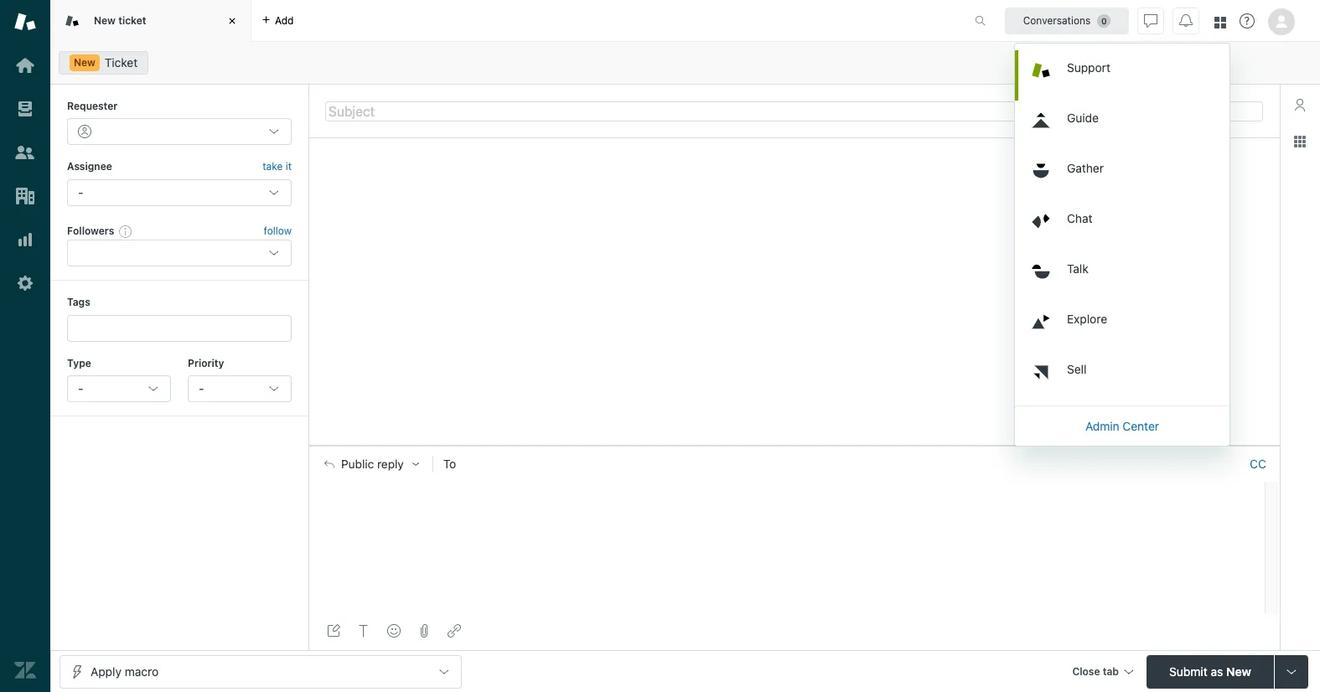 Task type: vqa. For each thing, say whether or not it's contained in the screenshot.
Unassigned tickets's '0'
no



Task type: describe. For each thing, give the bounding box(es) containing it.
admin center link
[[1016, 410, 1230, 443]]

tab
[[1103, 666, 1120, 678]]

assignee
[[67, 161, 112, 173]]

new for new ticket
[[94, 14, 116, 27]]

public reply button
[[309, 447, 433, 482]]

- for type
[[78, 382, 83, 396]]

cc
[[1251, 457, 1267, 471]]

support
[[1068, 60, 1111, 74]]

draft mode image
[[327, 625, 341, 638]]

close tab button
[[1065, 655, 1141, 692]]

admin center
[[1086, 419, 1160, 433]]

add link (cmd k) image
[[448, 625, 461, 638]]

button displays agent's chat status as invisible. image
[[1145, 14, 1158, 27]]

displays possible ticket submission types image
[[1286, 666, 1299, 679]]

apply macro
[[91, 665, 159, 679]]

requester
[[67, 100, 118, 112]]

submit
[[1170, 665, 1208, 679]]

center
[[1123, 419, 1160, 433]]

take it button
[[263, 159, 292, 176]]

take
[[263, 161, 283, 173]]

assignee element
[[67, 179, 292, 206]]

public reply
[[341, 458, 404, 471]]

add attachment image
[[418, 625, 431, 638]]

chat link
[[1019, 201, 1230, 251]]

talk
[[1068, 261, 1089, 276]]

main element
[[0, 0, 50, 693]]

ticket
[[118, 14, 146, 27]]

close image
[[224, 13, 241, 29]]

minimize composer image
[[788, 439, 801, 453]]

requester element
[[67, 119, 292, 145]]

apply
[[91, 665, 122, 679]]

conversations
[[1024, 14, 1091, 26]]

take it
[[263, 161, 292, 173]]

Subject field
[[325, 101, 1264, 121]]

apps image
[[1294, 135, 1308, 148]]

notifications image
[[1180, 14, 1193, 27]]

views image
[[14, 98, 36, 120]]

format text image
[[357, 625, 371, 638]]

followers element
[[67, 240, 292, 267]]

explore link
[[1019, 302, 1230, 352]]

- inside assignee element
[[78, 185, 83, 199]]

- button for priority
[[188, 376, 292, 403]]

type
[[67, 357, 91, 370]]

new for new
[[74, 56, 96, 69]]

get help image
[[1240, 13, 1256, 29]]

priority
[[188, 357, 224, 370]]

customer context image
[[1294, 98, 1308, 112]]

cc button
[[1251, 457, 1267, 472]]

new ticket
[[94, 14, 146, 27]]

explore
[[1068, 312, 1108, 326]]

- button for type
[[67, 376, 171, 403]]

talk link
[[1019, 251, 1230, 302]]

tags element
[[67, 315, 292, 342]]

ticket
[[105, 55, 138, 70]]

guide
[[1068, 110, 1099, 125]]



Task type: locate. For each thing, give the bounding box(es) containing it.
1 - button from the left
[[67, 376, 171, 403]]

tabs tab list
[[50, 0, 958, 42]]

organizations image
[[14, 185, 36, 207]]

customers image
[[14, 142, 36, 164]]

Public reply composer text field
[[317, 482, 1261, 517]]

zendesk products image
[[1215, 16, 1227, 28]]

add
[[275, 14, 294, 26]]

public
[[341, 458, 374, 471]]

add button
[[252, 0, 304, 41]]

None field
[[467, 456, 1244, 473]]

guide link
[[1019, 100, 1230, 151]]

- button down type
[[67, 376, 171, 403]]

reply
[[377, 458, 404, 471]]

macro
[[125, 665, 159, 679]]

submit as new
[[1170, 665, 1252, 679]]

gather link
[[1019, 151, 1230, 201]]

1 horizontal spatial - button
[[188, 376, 292, 403]]

- down the priority
[[199, 382, 204, 396]]

as
[[1211, 665, 1224, 679]]

to
[[443, 457, 456, 471]]

2 vertical spatial new
[[1227, 665, 1252, 679]]

tags
[[67, 296, 90, 309]]

followers
[[67, 225, 114, 237]]

get started image
[[14, 55, 36, 76]]

- down assignee
[[78, 185, 83, 199]]

new inside tab
[[94, 14, 116, 27]]

secondary element
[[50, 46, 1321, 80]]

- button down the priority
[[188, 376, 292, 403]]

- for priority
[[199, 382, 204, 396]]

follow
[[264, 225, 292, 237]]

zendesk image
[[14, 660, 36, 682]]

conversations button
[[1006, 7, 1130, 34]]

1 vertical spatial new
[[74, 56, 96, 69]]

0 vertical spatial new
[[94, 14, 116, 27]]

insert emojis image
[[387, 625, 401, 638]]

admin
[[1086, 419, 1120, 433]]

zendesk support image
[[14, 11, 36, 33]]

it
[[286, 161, 292, 173]]

admin image
[[14, 273, 36, 294]]

support link
[[1019, 50, 1230, 100]]

new
[[94, 14, 116, 27], [74, 56, 96, 69], [1227, 665, 1252, 679]]

0 horizontal spatial - button
[[67, 376, 171, 403]]

sell link
[[1019, 352, 1230, 402]]

reporting image
[[14, 229, 36, 251]]

-
[[78, 185, 83, 199], [78, 382, 83, 396], [199, 382, 204, 396]]

new inside secondary "element"
[[74, 56, 96, 69]]

gather
[[1068, 161, 1105, 175]]

info on adding followers image
[[119, 225, 133, 238]]

chat
[[1068, 211, 1093, 225]]

- button
[[67, 376, 171, 403], [188, 376, 292, 403]]

close tab
[[1073, 666, 1120, 678]]

sell
[[1068, 362, 1087, 376]]

new ticket tab
[[50, 0, 252, 42]]

close
[[1073, 666, 1101, 678]]

2 - button from the left
[[188, 376, 292, 403]]

- down type
[[78, 382, 83, 396]]

follow button
[[264, 224, 292, 239]]



